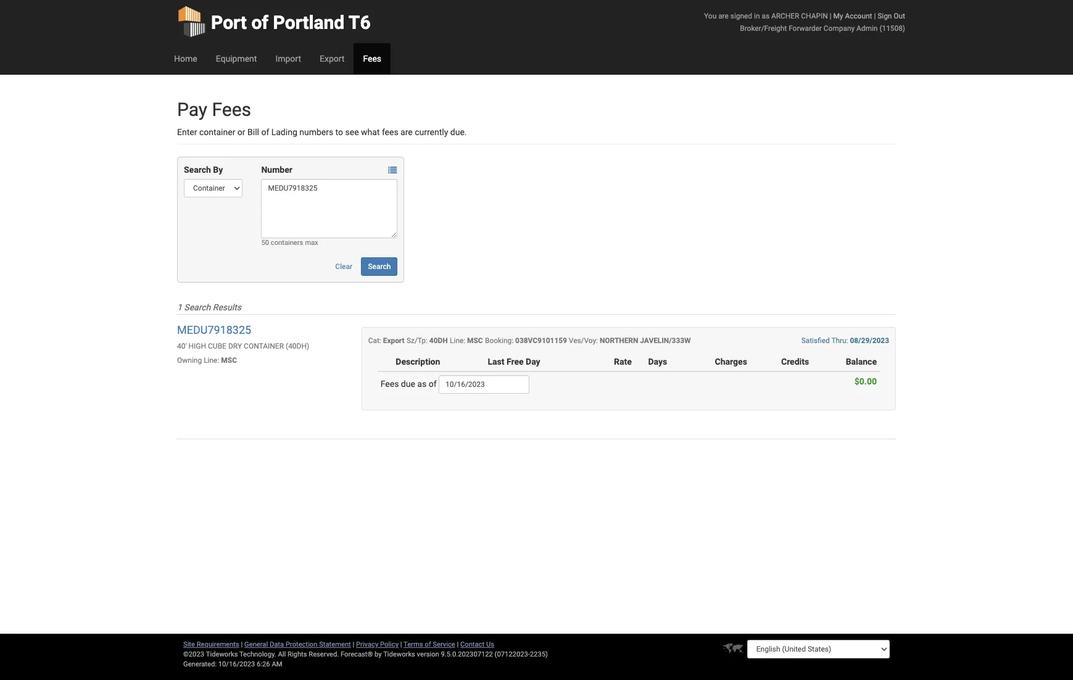 Task type: vqa. For each thing, say whether or not it's contained in the screenshot.
"Bill"
yes



Task type: describe. For each thing, give the bounding box(es) containing it.
ves/voy:
[[569, 336, 598, 345]]

| left my
[[830, 12, 832, 20]]

1 vertical spatial as
[[417, 379, 427, 389]]

to
[[335, 127, 343, 137]]

enter
[[177, 127, 197, 137]]

by
[[213, 165, 223, 175]]

import
[[276, 54, 301, 64]]

currently
[[415, 127, 448, 137]]

2235)
[[530, 651, 548, 659]]

cat: export sz/tp: 40dh line: msc booking: 038vc9101159 ves/voy: northern javelin/333w
[[368, 336, 691, 345]]

(11508)
[[880, 24, 905, 33]]

port of portland t6
[[211, 12, 371, 33]]

fees for fees due as of
[[381, 379, 399, 389]]

contact
[[460, 641, 485, 649]]

reserved.
[[309, 651, 339, 659]]

site
[[183, 641, 195, 649]]

search button
[[361, 257, 398, 276]]

equipment button
[[207, 43, 266, 74]]

contact us link
[[460, 641, 494, 649]]

generated:
[[183, 660, 217, 668]]

| left general
[[241, 641, 243, 649]]

50 containers max
[[261, 239, 318, 247]]

msc inside medu7918325 40' high cube dry container (40dh) owning line: msc
[[221, 356, 237, 365]]

description
[[396, 357, 440, 367]]

are inside you are signed in as archer chapin | my account | sign out broker/freight forwarder company admin (11508)
[[718, 12, 729, 20]]

policy
[[380, 641, 399, 649]]

rights
[[288, 651, 307, 659]]

by
[[375, 651, 382, 659]]

038vc9101159
[[515, 336, 567, 345]]

port
[[211, 12, 247, 33]]

privacy policy link
[[356, 641, 399, 649]]

protection
[[286, 641, 317, 649]]

export inside dropdown button
[[320, 54, 345, 64]]

10/16/2023
[[218, 660, 255, 668]]

fees
[[382, 127, 398, 137]]

balance
[[846, 357, 877, 367]]

home
[[174, 54, 197, 64]]

account
[[845, 12, 872, 20]]

container
[[244, 342, 284, 350]]

site requirements link
[[183, 641, 239, 649]]

export button
[[310, 43, 354, 74]]

broker/freight
[[740, 24, 787, 33]]

company
[[824, 24, 855, 33]]

0 horizontal spatial are
[[401, 127, 413, 137]]

service
[[433, 641, 455, 649]]

rate
[[614, 357, 632, 367]]

number
[[261, 165, 292, 175]]

6:26
[[257, 660, 270, 668]]

9.5.0.202307122
[[441, 651, 493, 659]]

fees due as of
[[381, 379, 439, 389]]

last
[[488, 357, 505, 367]]

charges
[[715, 357, 747, 367]]

40dh
[[429, 336, 448, 345]]

general
[[244, 641, 268, 649]]

search for search
[[368, 262, 391, 271]]

(07122023-
[[495, 651, 530, 659]]

search for search by
[[184, 165, 211, 175]]

northern
[[600, 336, 638, 345]]

days
[[648, 357, 667, 367]]

of right bill
[[261, 127, 269, 137]]

of right due
[[429, 379, 437, 389]]

port of portland t6 link
[[177, 0, 371, 43]]

numbers
[[299, 127, 333, 137]]

fees button
[[354, 43, 391, 74]]

am
[[272, 660, 282, 668]]

terms
[[404, 641, 423, 649]]

chapin
[[801, 12, 828, 20]]

you are signed in as archer chapin | my account | sign out broker/freight forwarder company admin (11508)
[[704, 12, 905, 33]]

medu7918325 link
[[177, 323, 251, 336]]

satisfied thru: 08/29/2023
[[801, 336, 889, 345]]

containers
[[271, 239, 303, 247]]

credits
[[781, 357, 809, 367]]

data
[[270, 641, 284, 649]]

| up 9.5.0.202307122
[[457, 641, 459, 649]]

1
[[177, 302, 182, 312]]

forecast®
[[341, 651, 373, 659]]

Number text field
[[261, 179, 398, 238]]

as inside you are signed in as archer chapin | my account | sign out broker/freight forwarder company admin (11508)
[[762, 12, 770, 20]]

lading
[[271, 127, 297, 137]]

admin
[[857, 24, 878, 33]]

sz/tp:
[[407, 336, 428, 345]]

results
[[213, 302, 241, 312]]

line: inside medu7918325 40' high cube dry container (40dh) owning line: msc
[[204, 356, 219, 365]]

t6
[[349, 12, 371, 33]]



Task type: locate. For each thing, give the bounding box(es) containing it.
in
[[754, 12, 760, 20]]

search inside button
[[368, 262, 391, 271]]

msc down 'dry'
[[221, 356, 237, 365]]

None text field
[[439, 375, 530, 394]]

40'
[[177, 342, 187, 350]]

search by
[[184, 165, 223, 175]]

export right cat:
[[383, 336, 405, 345]]

1 vertical spatial are
[[401, 127, 413, 137]]

are right you
[[718, 12, 729, 20]]

0 vertical spatial are
[[718, 12, 729, 20]]

0 vertical spatial as
[[762, 12, 770, 20]]

| up tideworks
[[400, 641, 402, 649]]

2 vertical spatial fees
[[381, 379, 399, 389]]

general data protection statement link
[[244, 641, 351, 649]]

|
[[830, 12, 832, 20], [874, 12, 876, 20], [241, 641, 243, 649], [353, 641, 354, 649], [400, 641, 402, 649], [457, 641, 459, 649]]

msc left booking: at the left of page
[[467, 336, 483, 345]]

1 horizontal spatial line:
[[450, 336, 465, 345]]

1 horizontal spatial msc
[[467, 336, 483, 345]]

1 horizontal spatial are
[[718, 12, 729, 20]]

$0.00
[[855, 376, 877, 386]]

1 vertical spatial msc
[[221, 356, 237, 365]]

0 vertical spatial msc
[[467, 336, 483, 345]]

due.
[[450, 127, 467, 137]]

1 vertical spatial line:
[[204, 356, 219, 365]]

us
[[486, 641, 494, 649]]

clear
[[335, 262, 352, 271]]

clear button
[[329, 257, 359, 276]]

msc
[[467, 336, 483, 345], [221, 356, 237, 365]]

show list image
[[388, 166, 397, 175]]

| up forecast®
[[353, 641, 354, 649]]

enter container or bill of lading numbers to see what fees are currently due.
[[177, 127, 467, 137]]

high
[[189, 342, 206, 350]]

free
[[507, 357, 524, 367]]

line: right 40dh
[[450, 336, 465, 345]]

0 horizontal spatial line:
[[204, 356, 219, 365]]

export
[[320, 54, 345, 64], [383, 336, 405, 345]]

1 vertical spatial export
[[383, 336, 405, 345]]

privacy
[[356, 641, 378, 649]]

fees up or
[[212, 99, 251, 120]]

dry
[[228, 342, 242, 350]]

what
[[361, 127, 380, 137]]

cat:
[[368, 336, 381, 345]]

0 vertical spatial line:
[[450, 336, 465, 345]]

max
[[305, 239, 318, 247]]

equipment
[[216, 54, 257, 64]]

are
[[718, 12, 729, 20], [401, 127, 413, 137]]

as right in
[[762, 12, 770, 20]]

technology.
[[239, 651, 276, 659]]

0 vertical spatial search
[[184, 165, 211, 175]]

| left sign
[[874, 12, 876, 20]]

1 vertical spatial fees
[[212, 99, 251, 120]]

1 search results
[[177, 302, 241, 312]]

medu7918325 40' high cube dry container (40dh) owning line: msc
[[177, 323, 309, 365]]

signed
[[731, 12, 752, 20]]

portland
[[273, 12, 345, 33]]

1 vertical spatial search
[[368, 262, 391, 271]]

last free day
[[488, 357, 540, 367]]

statement
[[319, 641, 351, 649]]

medu7918325
[[177, 323, 251, 336]]

version
[[417, 651, 439, 659]]

line: down 'cube'
[[204, 356, 219, 365]]

import button
[[266, 43, 310, 74]]

fees down the t6
[[363, 54, 381, 64]]

©2023 tideworks
[[183, 651, 238, 659]]

archer
[[771, 12, 799, 20]]

you
[[704, 12, 717, 20]]

booking:
[[485, 336, 514, 345]]

08/29/2023
[[850, 336, 889, 345]]

50
[[261, 239, 269, 247]]

pay fees
[[177, 99, 251, 120]]

requirements
[[197, 641, 239, 649]]

cube
[[208, 342, 226, 350]]

search
[[184, 165, 211, 175], [368, 262, 391, 271], [184, 302, 211, 312]]

are right fees
[[401, 127, 413, 137]]

owning
[[177, 356, 202, 365]]

0 vertical spatial export
[[320, 54, 345, 64]]

bill
[[248, 127, 259, 137]]

0 horizontal spatial as
[[417, 379, 427, 389]]

satisfied
[[801, 336, 830, 345]]

fees left due
[[381, 379, 399, 389]]

export left fees dropdown button
[[320, 54, 345, 64]]

all
[[278, 651, 286, 659]]

forwarder
[[789, 24, 822, 33]]

as
[[762, 12, 770, 20], [417, 379, 427, 389]]

1 horizontal spatial export
[[383, 336, 405, 345]]

day
[[526, 357, 540, 367]]

fees inside dropdown button
[[363, 54, 381, 64]]

thru:
[[832, 336, 848, 345]]

as right due
[[417, 379, 427, 389]]

of up the version
[[425, 641, 431, 649]]

container
[[199, 127, 235, 137]]

javelin/333w
[[640, 336, 691, 345]]

0 horizontal spatial msc
[[221, 356, 237, 365]]

or
[[238, 127, 245, 137]]

line:
[[450, 336, 465, 345], [204, 356, 219, 365]]

due
[[401, 379, 415, 389]]

0 vertical spatial fees
[[363, 54, 381, 64]]

tideworks
[[383, 651, 415, 659]]

0 horizontal spatial export
[[320, 54, 345, 64]]

of right port
[[251, 12, 269, 33]]

1 horizontal spatial as
[[762, 12, 770, 20]]

fees for fees
[[363, 54, 381, 64]]

of inside site requirements | general data protection statement | privacy policy | terms of service | contact us ©2023 tideworks technology. all rights reserved. forecast® by tideworks version 9.5.0.202307122 (07122023-2235) generated: 10/16/2023 6:26 am
[[425, 641, 431, 649]]

2 vertical spatial search
[[184, 302, 211, 312]]

see
[[345, 127, 359, 137]]

sign
[[878, 12, 892, 20]]

search right clear button
[[368, 262, 391, 271]]

site requirements | general data protection statement | privacy policy | terms of service | contact us ©2023 tideworks technology. all rights reserved. forecast® by tideworks version 9.5.0.202307122 (07122023-2235) generated: 10/16/2023 6:26 am
[[183, 641, 548, 668]]

my account link
[[833, 12, 872, 20]]

search left by
[[184, 165, 211, 175]]

search right 1
[[184, 302, 211, 312]]

home button
[[165, 43, 207, 74]]



